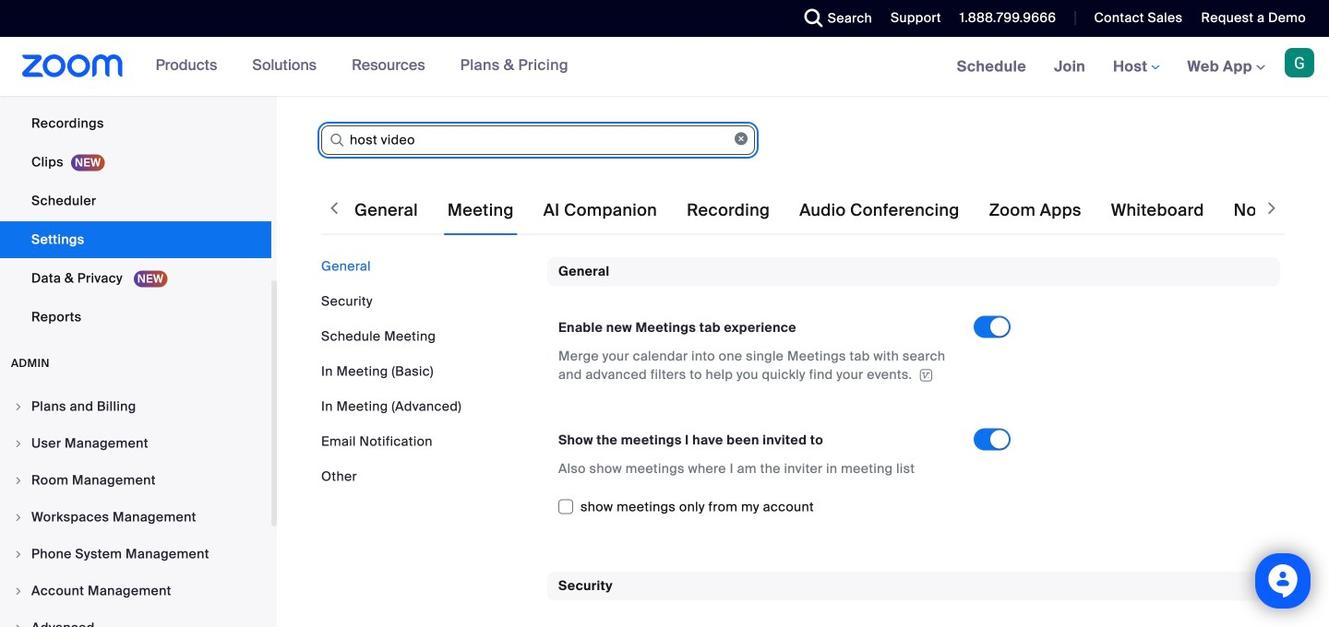 Task type: locate. For each thing, give the bounding box(es) containing it.
1 menu item from the top
[[0, 390, 271, 425]]

scroll right image
[[1263, 199, 1281, 218]]

personal menu menu
[[0, 0, 271, 338]]

security element
[[547, 572, 1280, 628]]

5 right image from the top
[[13, 586, 24, 597]]

4 right image from the top
[[13, 549, 24, 560]]

general element
[[547, 258, 1280, 543]]

admin menu menu
[[0, 390, 271, 628]]

1 right image from the top
[[13, 402, 24, 413]]

zoom logo image
[[22, 54, 123, 78]]

profile picture image
[[1285, 48, 1314, 78]]

right image
[[13, 402, 24, 413], [13, 438, 24, 450], [13, 512, 24, 523], [13, 549, 24, 560], [13, 586, 24, 597], [13, 623, 24, 628]]

right image for fifth menu item
[[13, 549, 24, 560]]

7 menu item from the top
[[0, 611, 271, 628]]

6 right image from the top
[[13, 623, 24, 628]]

banner
[[0, 37, 1329, 97]]

menu bar
[[321, 258, 534, 486]]

right image
[[13, 475, 24, 486]]

3 right image from the top
[[13, 512, 24, 523]]

2 right image from the top
[[13, 438, 24, 450]]

Search Settings text field
[[321, 126, 755, 155]]

menu item
[[0, 390, 271, 425], [0, 426, 271, 462], [0, 463, 271, 498], [0, 500, 271, 535], [0, 537, 271, 572], [0, 574, 271, 609], [0, 611, 271, 628]]

6 menu item from the top
[[0, 574, 271, 609]]



Task type: vqa. For each thing, say whether or not it's contained in the screenshot.
the middle info outline icon
no



Task type: describe. For each thing, give the bounding box(es) containing it.
5 menu item from the top
[[0, 537, 271, 572]]

4 menu item from the top
[[0, 500, 271, 535]]

tabs of my account settings page tab list
[[351, 185, 1329, 236]]

2 menu item from the top
[[0, 426, 271, 462]]

right image for 6th menu item from the bottom
[[13, 438, 24, 450]]

right image for sixth menu item from the top of the admin menu menu
[[13, 586, 24, 597]]

right image for 7th menu item from the bottom
[[13, 402, 24, 413]]

3 menu item from the top
[[0, 463, 271, 498]]

scroll left image
[[325, 199, 343, 218]]

right image for fourth menu item from the bottom of the admin menu menu
[[13, 512, 24, 523]]

product information navigation
[[142, 37, 582, 96]]

right image for 1st menu item from the bottom
[[13, 623, 24, 628]]

side navigation navigation
[[0, 0, 277, 628]]

meetings navigation
[[943, 37, 1329, 97]]



